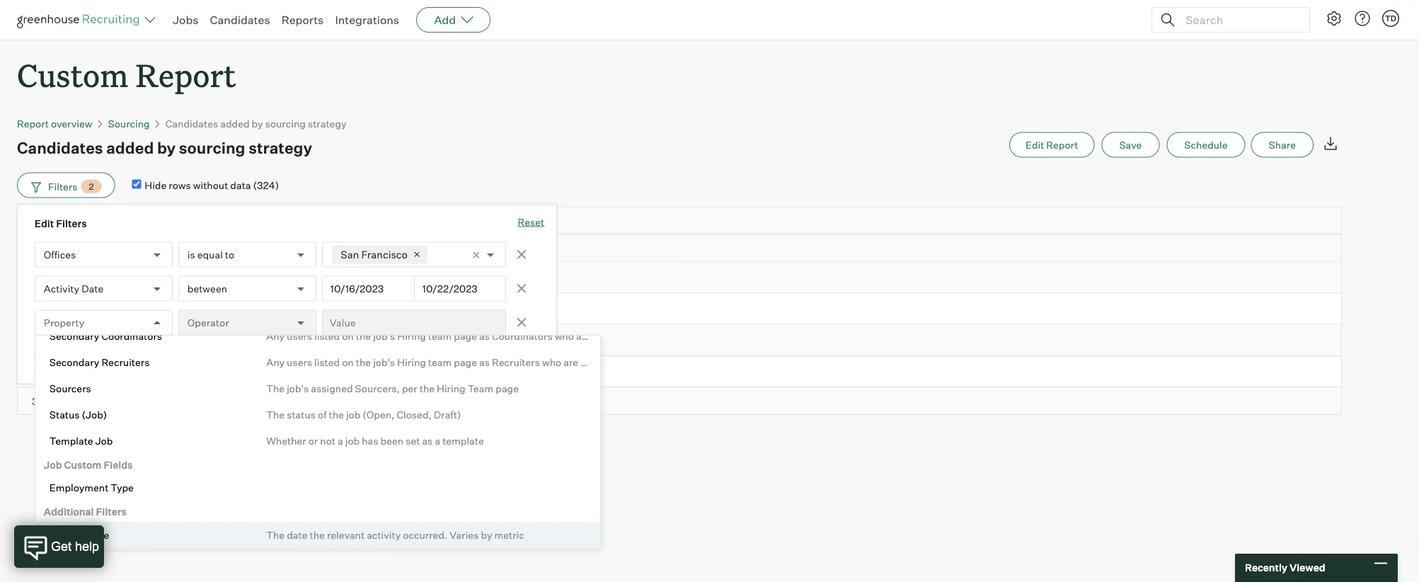 Task type: describe. For each thing, give the bounding box(es) containing it.
1 horizontal spatial sourcing
[[265, 117, 306, 130]]

status
[[49, 408, 80, 421]]

assigned
[[311, 382, 353, 394]]

hiring for recruiters
[[397, 356, 426, 368]]

job's for recruiters
[[373, 356, 395, 368]]

edit report link
[[1010, 132, 1095, 158]]

jobs
[[173, 13, 199, 27]]

has
[[362, 434, 378, 447]]

rows
[[169, 179, 191, 191]]

recently viewed
[[1246, 562, 1326, 574]]

1 vertical spatial job
[[44, 458, 62, 471]]

is
[[187, 248, 195, 261]]

0 vertical spatial activity date
[[44, 282, 104, 295]]

schedule button
[[1167, 132, 1246, 158]]

cell for referral
[[265, 325, 371, 356]]

326 results
[[32, 395, 84, 407]]

3 cell
[[17, 325, 52, 356]]

club
[[273, 302, 294, 315]]

hiring for coordinators
[[397, 330, 426, 342]]

1 vertical spatial custom
[[64, 458, 102, 471]]

share button
[[1252, 132, 1314, 158]]

1 vertical spatial referral
[[273, 365, 309, 377]]

san
[[341, 248, 359, 261]]

report for edit report
[[1047, 139, 1079, 151]]

0 vertical spatial candidates
[[210, 13, 270, 27]]

4
[[31, 365, 38, 377]]

1 for 4
[[379, 365, 383, 377]]

recruiter
[[687, 330, 730, 342]]

blasts
[[296, 302, 325, 315]]

1 vertical spatial candidates
[[165, 117, 218, 130]]

strategy
[[99, 217, 135, 228]]

occurred.
[[403, 529, 448, 541]]

not for coordinators
[[593, 330, 609, 342]]

any users listed on the job's hiring team page as recruiters who are not the responsible coordinator
[[266, 356, 730, 368]]

2 link
[[379, 244, 385, 256]]

on for any users listed on the job's hiring team page as recruiters who are not the responsible coordinator
[[342, 356, 354, 368]]

template job
[[49, 434, 113, 447]]

report overview
[[17, 117, 92, 130]]

1 for 3
[[379, 334, 383, 346]]

td button
[[1383, 10, 1400, 27]]

of
[[318, 408, 327, 421]]

additional
[[44, 506, 94, 518]]

column header for sourcing strategy
[[265, 207, 371, 233]]

1 vertical spatial by
[[157, 138, 176, 157]]

0 vertical spatial candidates added by sourcing strategy
[[165, 117, 347, 130]]

users for any users listed on the job's hiring team page as recruiters who are not the responsible coordinator
[[287, 356, 312, 368]]

sourcing link
[[108, 117, 150, 130]]

team for coordinators
[[428, 330, 452, 342]]

listed for any users listed on the job's hiring team page as recruiters who are not the responsible coordinator
[[314, 356, 340, 368]]

any for any users listed on the job's hiring team page as recruiters who are not the responsible coordinator
[[266, 356, 285, 368]]

download image
[[1323, 135, 1340, 152]]

hide rows without data (324)
[[145, 179, 279, 191]]

custom report
[[17, 54, 236, 96]]

1 link for 1
[[379, 271, 383, 283]]

filter image
[[29, 180, 41, 193]]

secondary for secondary recruiters
[[49, 356, 99, 368]]

1 link for 3
[[379, 334, 383, 346]]

reports
[[282, 13, 324, 27]]

job's for coordinators
[[373, 330, 395, 342]]

0 vertical spatial activity
[[44, 282, 79, 295]]

fields
[[104, 458, 133, 471]]

whether or not a job has been set as a template
[[266, 434, 484, 447]]

company
[[60, 271, 105, 283]]

1 vertical spatial report
[[17, 117, 49, 130]]

Value text field
[[322, 310, 506, 335]]

add filter
[[66, 349, 111, 361]]

integrations link
[[335, 13, 399, 27]]

without
[[193, 179, 228, 191]]

Search text field
[[1183, 10, 1297, 30]]

metric
[[495, 529, 525, 541]]

property
[[44, 316, 84, 329]]

any for any users listed on the job's hiring team page as coordinators who are not the responsible recruiter
[[266, 330, 285, 342]]

1 cell
[[17, 262, 52, 293]]

any users listed on the job's hiring team page as coordinators who are not the responsible recruiter
[[266, 330, 730, 342]]

row containing 1
[[17, 262, 1343, 293]]

2 a from the left
[[435, 434, 441, 447]]

1 vertical spatial date
[[87, 529, 109, 541]]

0 vertical spatial filters
[[48, 180, 78, 193]]

team
[[468, 382, 494, 394]]

marketing
[[107, 271, 154, 283]]

2 vertical spatial job's
[[287, 382, 309, 394]]

are for recruiters
[[564, 356, 579, 368]]

1 for 1
[[379, 271, 383, 283]]

candidates link
[[210, 13, 270, 27]]

type
[[111, 481, 134, 494]]

relevant
[[327, 529, 365, 541]]

is equal to
[[187, 248, 234, 261]]

edit report
[[1026, 139, 1079, 151]]

2 recruiters from the left
[[492, 356, 540, 368]]

(open,
[[363, 408, 395, 421]]

table containing total
[[17, 207, 1343, 415]]

sourcers
[[49, 382, 91, 394]]

club blasts (uni)
[[273, 302, 351, 315]]

edit for edit report
[[1026, 139, 1045, 151]]

sourcing strategy row
[[17, 207, 1343, 238]]

report for custom report
[[136, 54, 236, 96]]

2 vertical spatial not
[[320, 434, 336, 447]]

save
[[1120, 139, 1142, 151]]

1 vertical spatial activity
[[49, 529, 85, 541]]

whether
[[266, 434, 306, 447]]

sourcing for sourcing strategy
[[60, 217, 98, 228]]

sourcers,
[[355, 382, 400, 394]]

(uni)
[[327, 302, 351, 315]]

viewed
[[1290, 562, 1326, 574]]

filter
[[87, 349, 111, 361]]

coordinator
[[675, 356, 730, 368]]

reset link
[[518, 215, 545, 231]]

edit for edit filters
[[35, 217, 54, 230]]

edit filters
[[35, 217, 87, 230]]

secondary coordinators
[[49, 330, 162, 342]]

listed for any users listed on the job's hiring team page as coordinators who are not the responsible recruiter
[[314, 330, 340, 342]]

schedule
[[1185, 139, 1228, 151]]

2 vertical spatial hiring
[[437, 382, 466, 394]]

2 cell
[[17, 293, 52, 325]]

row containing 3
[[17, 325, 1343, 356]]

add for add
[[434, 13, 456, 27]]

2 coordinators from the left
[[492, 330, 553, 342]]

job custom fields
[[44, 458, 133, 471]]

0 vertical spatial added
[[220, 117, 250, 130]]

share
[[1269, 139, 1297, 151]]

reports link
[[282, 13, 324, 27]]

additional filters
[[44, 506, 127, 518]]

sourcing strategy
[[60, 217, 135, 228]]

data
[[230, 179, 251, 191]]

as for recruiters
[[479, 356, 490, 368]]

results
[[52, 395, 84, 407]]

status (job)
[[49, 408, 107, 421]]



Task type: vqa. For each thing, say whether or not it's contained in the screenshot.
"Greenhouse Recruiting" image
yes



Task type: locate. For each thing, give the bounding box(es) containing it.
1 listed from the top
[[314, 330, 340, 342]]

1 vertical spatial job
[[345, 434, 360, 447]]

2 vertical spatial as
[[422, 434, 433, 447]]

sourcing down custom report
[[108, 117, 150, 130]]

4 1 link from the top
[[379, 365, 383, 377]]

1 recruiters from the left
[[102, 356, 150, 368]]

(job)
[[82, 408, 107, 421]]

coordinators
[[102, 330, 162, 342], [492, 330, 553, 342]]

filters right filter icon
[[48, 180, 78, 193]]

draft)
[[434, 408, 461, 421]]

date
[[287, 529, 308, 541]]

column header
[[265, 207, 371, 233], [17, 235, 52, 261], [265, 235, 371, 261]]

edit
[[1026, 139, 1045, 151], [35, 217, 54, 230]]

add for add filter
[[66, 349, 85, 361]]

1 horizontal spatial job
[[95, 434, 113, 447]]

activity date down additional filters
[[49, 529, 109, 541]]

employment
[[49, 481, 109, 494]]

1 on from the top
[[342, 330, 354, 342]]

1 horizontal spatial added
[[220, 117, 250, 130]]

0 vertical spatial edit
[[1026, 139, 1045, 151]]

closed,
[[397, 408, 432, 421]]

job for has
[[345, 434, 360, 447]]

on up assigned
[[342, 356, 354, 368]]

0 vertical spatial responsible
[[628, 330, 685, 342]]

1 horizontal spatial recruiters
[[492, 356, 540, 368]]

san francisco
[[341, 248, 408, 261]]

on for any users listed on the job's hiring team page as coordinators who are not the responsible recruiter
[[342, 330, 354, 342]]

0 vertical spatial on
[[342, 330, 354, 342]]

3
[[31, 334, 37, 346]]

0 horizontal spatial sourcing
[[179, 138, 245, 157]]

offices
[[44, 248, 76, 261]]

1 row from the top
[[17, 234, 1343, 262]]

0 vertical spatial report
[[136, 54, 236, 96]]

2 vertical spatial page
[[496, 382, 519, 394]]

1 vertical spatial 2
[[379, 244, 385, 256]]

secondary down property
[[49, 330, 99, 342]]

0 horizontal spatial job
[[44, 458, 62, 471]]

0 vertical spatial job
[[95, 434, 113, 447]]

2 on from the top
[[342, 356, 354, 368]]

total column header
[[52, 235, 265, 261]]

who for coordinators
[[555, 330, 574, 342]]

custom up employment
[[64, 458, 102, 471]]

job
[[346, 408, 361, 421], [345, 434, 360, 447]]

1 team from the top
[[428, 330, 452, 342]]

1 secondary from the top
[[49, 330, 99, 342]]

0 vertical spatial not
[[593, 330, 609, 342]]

report left 'save'
[[1047, 139, 1079, 151]]

row group
[[17, 262, 1343, 387]]

0 horizontal spatial a
[[338, 434, 343, 447]]

report left the overview
[[17, 117, 49, 130]]

custom up the overview
[[17, 54, 128, 96]]

hiring
[[397, 330, 426, 342], [397, 356, 426, 368], [437, 382, 466, 394]]

between
[[187, 282, 227, 295]]

1 vertical spatial not
[[581, 356, 596, 368]]

2 vertical spatial candidates
[[17, 138, 103, 157]]

job left has
[[345, 434, 360, 447]]

candidates added by sourcing strategy up (324)
[[165, 117, 347, 130]]

the
[[266, 382, 285, 394], [266, 408, 285, 421], [266, 529, 285, 541]]

3 row from the top
[[17, 293, 1343, 325]]

as up "any users listed on the job's hiring team page as recruiters who are not the responsible coordinator" on the bottom of the page
[[479, 330, 490, 342]]

the left date
[[266, 529, 285, 541]]

1 horizontal spatial report
[[136, 54, 236, 96]]

cell down the club blasts (uni) at the left bottom of page
[[265, 325, 371, 356]]

0 horizontal spatial edit
[[35, 217, 54, 230]]

responsible for coordinator
[[616, 356, 673, 368]]

2 horizontal spatial report
[[1047, 139, 1079, 151]]

secondary recruiters
[[49, 356, 150, 368]]

1 link for 4
[[379, 365, 383, 377]]

0 vertical spatial listed
[[314, 330, 340, 342]]

added
[[220, 117, 250, 130], [106, 138, 154, 157]]

the status of the job (open, closed, draft)
[[266, 408, 461, 421]]

1 coordinators from the left
[[102, 330, 162, 342]]

1 1 link from the top
[[379, 271, 383, 283]]

listed down '(uni)' in the bottom of the page
[[314, 330, 340, 342]]

2 any from the top
[[266, 356, 285, 368]]

3 1 link from the top
[[379, 334, 383, 346]]

1 vertical spatial candidates added by sourcing strategy
[[17, 138, 312, 157]]

0 horizontal spatial 2
[[31, 302, 37, 315]]

users for any users listed on the job's hiring team page as coordinators who are not the responsible recruiter
[[287, 330, 312, 342]]

2 vertical spatial the
[[266, 529, 285, 541]]

1 vertical spatial on
[[342, 356, 354, 368]]

referral up add filter
[[60, 334, 97, 346]]

0 vertical spatial users
[[287, 330, 312, 342]]

cell up the club blasts (uni) at the left bottom of page
[[265, 262, 371, 293]]

1 horizontal spatial edit
[[1026, 139, 1045, 151]]

greenhouse recruiting image
[[17, 11, 144, 28]]

recruiters
[[102, 356, 150, 368], [492, 356, 540, 368]]

2 secondary from the top
[[49, 356, 99, 368]]

column header up 10/16/2023
[[265, 235, 371, 261]]

hide
[[145, 179, 167, 191]]

1 vertical spatial users
[[287, 356, 312, 368]]

users up assigned
[[287, 356, 312, 368]]

coordinators up filter
[[102, 330, 162, 342]]

candidates up rows on the left
[[165, 117, 218, 130]]

referral up status
[[273, 365, 309, 377]]

employment type
[[49, 481, 134, 494]]

page up team
[[454, 356, 477, 368]]

sourcing up the hide rows without data (324)
[[179, 138, 245, 157]]

by up (324)
[[252, 117, 263, 130]]

report overview link
[[17, 117, 92, 130]]

1 vertical spatial are
[[564, 356, 579, 368]]

0 horizontal spatial by
[[157, 138, 176, 157]]

recently
[[1246, 562, 1288, 574]]

candidates added by sourcing strategy up hide at the left of page
[[17, 138, 312, 157]]

job down (job)
[[95, 434, 113, 447]]

326
[[32, 395, 50, 407]]

5 row from the top
[[17, 356, 1343, 387]]

job left (open,
[[346, 408, 361, 421]]

0 vertical spatial team
[[428, 330, 452, 342]]

as
[[479, 330, 490, 342], [479, 356, 490, 368], [422, 434, 433, 447]]

1 vertical spatial job's
[[373, 356, 395, 368]]

2 down 1 cell
[[31, 302, 37, 315]]

cell for company marketing
[[265, 262, 371, 293]]

page up "any users listed on the job's hiring team page as recruiters who are not the responsible coordinator" on the bottom of the page
[[454, 330, 477, 342]]

sourcing
[[108, 117, 150, 130], [60, 217, 98, 228]]

2 users from the top
[[287, 356, 312, 368]]

add inside button
[[66, 349, 85, 361]]

recruiters down any users listed on the job's hiring team page as coordinators who are not the responsible recruiter
[[492, 356, 540, 368]]

by
[[252, 117, 263, 130], [157, 138, 176, 157], [481, 529, 492, 541]]

secondary
[[49, 330, 99, 342], [49, 356, 99, 368]]

activity
[[367, 529, 401, 541]]

0 vertical spatial referral
[[60, 334, 97, 346]]

2 cell from the top
[[265, 325, 371, 356]]

column header for total
[[265, 235, 371, 261]]

the for the date the relevant activity occurred. varies by metric
[[266, 529, 285, 541]]

0 vertical spatial who
[[555, 330, 574, 342]]

recruiters down "secondary coordinators"
[[102, 356, 150, 368]]

2 horizontal spatial 2
[[379, 244, 385, 256]]

add filter button
[[35, 342, 127, 368]]

1 vertical spatial activity date
[[49, 529, 109, 541]]

activity down offices
[[44, 282, 79, 295]]

0 vertical spatial job's
[[373, 330, 395, 342]]

1 vertical spatial added
[[106, 138, 154, 157]]

0 vertical spatial 2
[[89, 181, 94, 192]]

equal
[[197, 248, 223, 261]]

1 horizontal spatial referral
[[273, 365, 309, 377]]

add button
[[416, 7, 491, 33]]

10/22/2023
[[423, 282, 478, 295]]

row group containing 1
[[17, 262, 1343, 387]]

team down value text box at the bottom of page
[[428, 356, 452, 368]]

on down '(uni)' in the bottom of the page
[[342, 330, 354, 342]]

francisco
[[361, 248, 408, 261]]

secondary for secondary coordinators
[[49, 330, 99, 342]]

0 vertical spatial sourcing
[[265, 117, 306, 130]]

team down "10/22/2023"
[[428, 330, 452, 342]]

1 vertical spatial strategy
[[249, 138, 312, 157]]

2 vertical spatial 2
[[31, 302, 37, 315]]

job for (open,
[[346, 408, 361, 421]]

save and schedule this report to revisit it! element
[[1102, 132, 1167, 158]]

filters for edit
[[56, 217, 87, 230]]

company marketing
[[60, 271, 154, 283]]

responsible for recruiter
[[628, 330, 685, 342]]

2 vertical spatial filters
[[96, 506, 127, 518]]

the for the job's assigned sourcers, per the hiring team page
[[266, 382, 285, 394]]

2 for 2 link
[[379, 244, 385, 256]]

the job's assigned sourcers, per the hiring team page
[[266, 382, 519, 394]]

added down sourcing link
[[106, 138, 154, 157]]

are for coordinators
[[576, 330, 591, 342]]

1 link for 2
[[379, 302, 383, 315]]

activity date up property
[[44, 282, 104, 295]]

1 link
[[379, 271, 383, 283], [379, 302, 383, 315], [379, 334, 383, 346], [379, 365, 383, 377]]

0 vertical spatial date
[[82, 282, 104, 295]]

0 vertical spatial hiring
[[397, 330, 426, 342]]

sourcing
[[265, 117, 306, 130], [179, 138, 245, 157]]

1
[[32, 271, 36, 283], [379, 271, 383, 283], [379, 302, 383, 315], [379, 334, 383, 346], [379, 365, 383, 377]]

(324)
[[253, 179, 279, 191]]

0 vertical spatial the
[[266, 382, 285, 394]]

2 right the san
[[379, 244, 385, 256]]

job down template
[[44, 458, 62, 471]]

team for recruiters
[[428, 356, 452, 368]]

total
[[60, 244, 85, 256]]

as up team
[[479, 356, 490, 368]]

add
[[434, 13, 456, 27], [66, 349, 85, 361]]

responsible left coordinator
[[616, 356, 673, 368]]

sourcing up (324)
[[265, 117, 306, 130]]

sourcing up total
[[60, 217, 98, 228]]

1 horizontal spatial by
[[252, 117, 263, 130]]

the date the relevant activity occurred. varies by metric
[[266, 529, 525, 541]]

0 vertical spatial strategy
[[308, 117, 347, 130]]

activity date
[[44, 282, 104, 295], [49, 529, 109, 541]]

any
[[266, 330, 285, 342], [266, 356, 285, 368]]

1 vertical spatial cell
[[265, 325, 371, 356]]

1 a from the left
[[338, 434, 343, 447]]

1 vertical spatial the
[[266, 408, 285, 421]]

save button
[[1102, 132, 1160, 158]]

template
[[443, 434, 484, 447]]

1 horizontal spatial 2
[[89, 181, 94, 192]]

candidates
[[210, 13, 270, 27], [165, 117, 218, 130], [17, 138, 103, 157]]

2 horizontal spatial by
[[481, 529, 492, 541]]

a right 'or'
[[338, 434, 343, 447]]

responsible left recruiter
[[628, 330, 685, 342]]

activity down additional
[[49, 529, 85, 541]]

filters for additional
[[96, 506, 127, 518]]

0 vertical spatial any
[[266, 330, 285, 342]]

0 horizontal spatial sourcing
[[60, 217, 98, 228]]

reset
[[518, 216, 545, 228]]

1 horizontal spatial add
[[434, 13, 456, 27]]

overview
[[51, 117, 92, 130]]

1 vertical spatial responsible
[[616, 356, 673, 368]]

who
[[555, 330, 574, 342], [542, 356, 562, 368]]

coordinators up "any users listed on the job's hiring team page as recruiters who are not the responsible coordinator" on the bottom of the page
[[492, 330, 553, 342]]

by up hide at the left of page
[[157, 138, 176, 157]]

1 vertical spatial page
[[454, 356, 477, 368]]

2 row from the top
[[17, 262, 1343, 293]]

as right set
[[422, 434, 433, 447]]

2 for 2 cell
[[31, 302, 37, 315]]

1 any from the top
[[266, 330, 285, 342]]

0 vertical spatial add
[[434, 13, 456, 27]]

candidates added by sourcing strategy link
[[165, 117, 347, 130]]

job's
[[373, 330, 395, 342], [373, 356, 395, 368], [287, 382, 309, 394]]

users
[[287, 330, 312, 342], [287, 356, 312, 368]]

Hide rows without data (324) checkbox
[[132, 180, 141, 189]]

the up whether in the left bottom of the page
[[266, 382, 285, 394]]

date
[[82, 282, 104, 295], [87, 529, 109, 541]]

0 horizontal spatial coordinators
[[102, 330, 162, 342]]

report down jobs link
[[136, 54, 236, 96]]

filters down type at left bottom
[[96, 506, 127, 518]]

to
[[225, 248, 234, 261]]

2 listed from the top
[[314, 356, 340, 368]]

2 team from the top
[[428, 356, 452, 368]]

td button
[[1380, 7, 1403, 30]]

jobs link
[[173, 13, 199, 27]]

by right varies
[[481, 529, 492, 541]]

3 the from the top
[[266, 529, 285, 541]]

the left status
[[266, 408, 285, 421]]

column header up the san
[[265, 207, 371, 233]]

sourcing inside sourcing strategy row
[[60, 217, 98, 228]]

table
[[17, 207, 1343, 415]]

page for coordinators
[[454, 330, 477, 342]]

1 vertical spatial sourcing
[[179, 138, 245, 157]]

0 vertical spatial page
[[454, 330, 477, 342]]

1 the from the top
[[266, 382, 285, 394]]

report
[[136, 54, 236, 96], [17, 117, 49, 130], [1047, 139, 1079, 151]]

page for recruiters
[[454, 356, 477, 368]]

filters up total
[[56, 217, 87, 230]]

template
[[49, 434, 93, 447]]

candidates right jobs link
[[210, 13, 270, 27]]

2 vertical spatial by
[[481, 529, 492, 541]]

1 horizontal spatial a
[[435, 434, 441, 447]]

or
[[309, 434, 318, 447]]

1 users from the top
[[287, 330, 312, 342]]

status
[[287, 408, 316, 421]]

4 row from the top
[[17, 325, 1343, 356]]

date left marketing
[[82, 282, 104, 295]]

candidates added by sourcing strategy
[[165, 117, 347, 130], [17, 138, 312, 157]]

4 cell
[[17, 356, 52, 387]]

0 horizontal spatial referral
[[60, 334, 97, 346]]

the
[[356, 330, 371, 342], [611, 330, 626, 342], [356, 356, 371, 368], [598, 356, 613, 368], [420, 382, 435, 394], [329, 408, 344, 421], [310, 529, 325, 541]]

1 vertical spatial team
[[428, 356, 452, 368]]

1 vertical spatial sourcing
[[60, 217, 98, 228]]

row containing 4
[[17, 356, 1343, 387]]

2 up sourcing strategy at the left top of the page
[[89, 181, 94, 192]]

row containing total
[[17, 234, 1343, 262]]

2 vertical spatial report
[[1047, 139, 1079, 151]]

1 vertical spatial secondary
[[49, 356, 99, 368]]

0 horizontal spatial add
[[66, 349, 85, 361]]

0 vertical spatial by
[[252, 117, 263, 130]]

column header inside sourcing strategy row
[[265, 207, 371, 233]]

1 horizontal spatial sourcing
[[108, 117, 150, 130]]

0 horizontal spatial recruiters
[[102, 356, 150, 368]]

a right set
[[435, 434, 441, 447]]

0 vertical spatial are
[[576, 330, 591, 342]]

the for the status of the job (open, closed, draft)
[[266, 408, 285, 421]]

listed up assigned
[[314, 356, 340, 368]]

added up data
[[220, 117, 250, 130]]

row
[[17, 234, 1343, 262], [17, 262, 1343, 293], [17, 293, 1343, 325], [17, 325, 1343, 356], [17, 356, 1343, 387]]

2 the from the top
[[266, 408, 285, 421]]

column header up 1 cell
[[17, 235, 52, 261]]

cell
[[265, 262, 371, 293], [265, 325, 371, 356]]

referral
[[60, 334, 97, 346], [273, 365, 309, 377]]

1 cell from the top
[[265, 262, 371, 293]]

page
[[454, 330, 477, 342], [454, 356, 477, 368], [496, 382, 519, 394]]

who for recruiters
[[542, 356, 562, 368]]

not for recruiters
[[581, 356, 596, 368]]

0 vertical spatial custom
[[17, 54, 128, 96]]

1 vertical spatial as
[[479, 356, 490, 368]]

0 horizontal spatial report
[[17, 117, 49, 130]]

candidates down report overview link
[[17, 138, 103, 157]]

1 vertical spatial filters
[[56, 217, 87, 230]]

row containing 2
[[17, 293, 1343, 325]]

2 1 link from the top
[[379, 302, 383, 315]]

1 horizontal spatial coordinators
[[492, 330, 553, 342]]

are
[[576, 330, 591, 342], [564, 356, 579, 368]]

date down additional filters
[[87, 529, 109, 541]]

1 inside 1 cell
[[32, 271, 36, 283]]

configure image
[[1326, 10, 1343, 27]]

sourcing for sourcing
[[108, 117, 150, 130]]

users down blasts
[[287, 330, 312, 342]]

page right team
[[496, 382, 519, 394]]

strategy
[[308, 117, 347, 130], [249, 138, 312, 157]]

0 vertical spatial secondary
[[49, 330, 99, 342]]

2 inside 2 cell
[[31, 302, 37, 315]]

1 vertical spatial listed
[[314, 356, 340, 368]]

add inside popup button
[[434, 13, 456, 27]]

1 for 2
[[379, 302, 383, 315]]

0 horizontal spatial added
[[106, 138, 154, 157]]

as for coordinators
[[479, 330, 490, 342]]

secondary up "sourcers"
[[49, 356, 99, 368]]

0 vertical spatial job
[[346, 408, 361, 421]]



